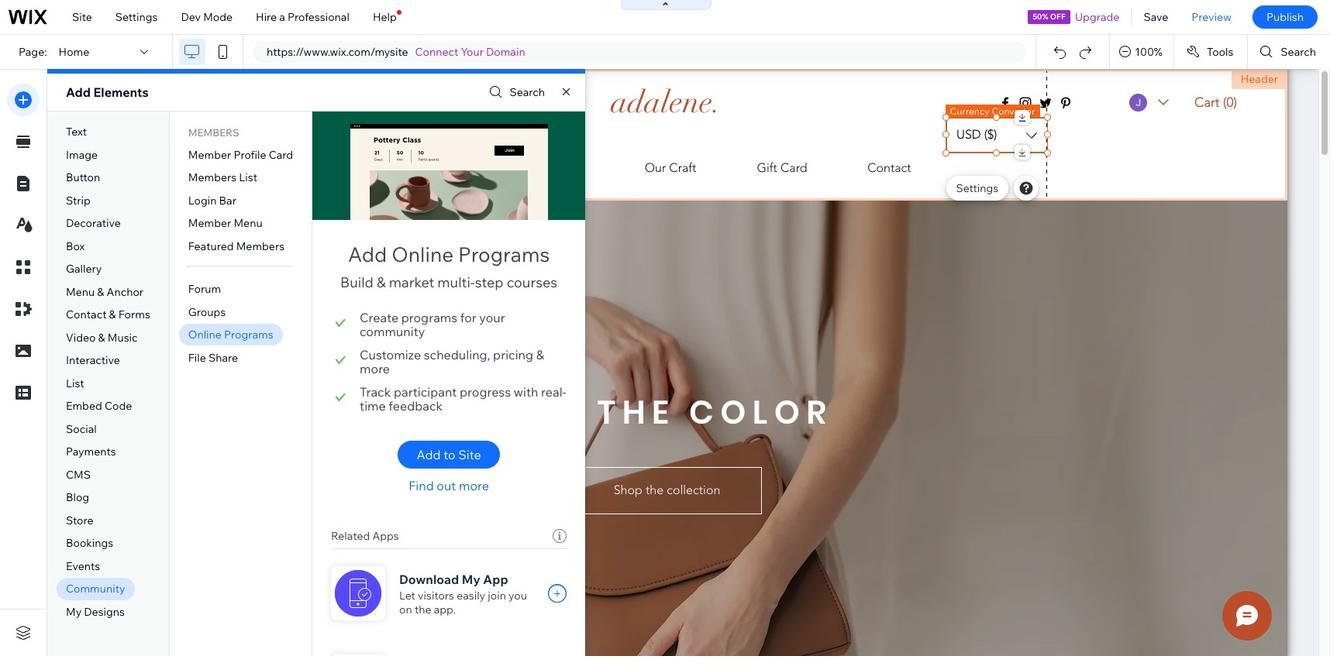 Task type: locate. For each thing, give the bounding box(es) containing it.
menu up featured members
[[234, 217, 263, 230]]

0 vertical spatial search button
[[1249, 35, 1330, 69]]

app
[[483, 572, 508, 588]]

members up member profile card
[[188, 126, 239, 139]]

1 vertical spatial search
[[510, 85, 545, 99]]

related apps
[[331, 530, 399, 544]]

1 horizontal spatial settings
[[956, 181, 999, 195]]

0 horizontal spatial search
[[510, 85, 545, 99]]

1 horizontal spatial add
[[348, 242, 387, 267]]

feedback
[[389, 399, 443, 414]]

search
[[1281, 45, 1317, 59], [510, 85, 545, 99]]

your
[[461, 45, 484, 59]]

my left designs
[[66, 606, 82, 619]]

0 vertical spatial members
[[188, 126, 239, 139]]

find out more
[[409, 478, 489, 494]]

preview
[[1192, 10, 1232, 24]]

menu
[[234, 217, 263, 230], [66, 285, 95, 299]]

0 horizontal spatial menu
[[66, 285, 95, 299]]

programs up step on the left of page
[[458, 242, 550, 267]]

related
[[331, 530, 370, 544]]

1 vertical spatial members
[[188, 171, 237, 185]]

forum
[[188, 282, 221, 296]]

box
[[66, 239, 85, 253]]

1 horizontal spatial menu
[[234, 217, 263, 230]]

online up market
[[392, 242, 454, 267]]

0 vertical spatial settings
[[115, 10, 158, 24]]

home
[[59, 45, 89, 59]]

0 vertical spatial member
[[188, 148, 231, 162]]

my up easily
[[462, 572, 481, 588]]

contact & forms
[[66, 308, 150, 322]]

1 horizontal spatial my
[[462, 572, 481, 588]]

0 vertical spatial my
[[462, 572, 481, 588]]

list up embed
[[66, 377, 84, 391]]

online programs
[[188, 328, 273, 342]]

1 horizontal spatial online
[[392, 242, 454, 267]]

1 vertical spatial site
[[458, 447, 481, 463]]

0 vertical spatial online
[[392, 242, 454, 267]]

& right video
[[98, 331, 105, 345]]

0 vertical spatial list
[[239, 171, 257, 185]]

download
[[399, 572, 459, 588]]

online down the groups
[[188, 328, 222, 342]]

more
[[360, 361, 390, 377], [459, 478, 489, 494]]

search down publish button
[[1281, 45, 1317, 59]]

code
[[105, 400, 132, 414]]

0 horizontal spatial programs
[[224, 328, 273, 342]]

file
[[188, 351, 206, 365]]

member for member menu
[[188, 217, 231, 230]]

& up contact & forms
[[97, 285, 104, 299]]

0 horizontal spatial add
[[66, 85, 91, 100]]

add up build
[[348, 242, 387, 267]]

on
[[399, 603, 412, 617]]

forms
[[118, 308, 150, 322]]

member profile card
[[188, 148, 293, 162]]

1 horizontal spatial site
[[458, 447, 481, 463]]

0 vertical spatial add
[[66, 85, 91, 100]]

site
[[72, 10, 92, 24], [458, 447, 481, 463]]

search down domain
[[510, 85, 545, 99]]

progress
[[460, 385, 511, 400]]

let
[[399, 589, 416, 603]]

programs
[[458, 242, 550, 267], [224, 328, 273, 342]]

cms
[[66, 468, 91, 482]]

1 vertical spatial more
[[459, 478, 489, 494]]

100%
[[1135, 45, 1163, 59]]

& left forms in the top left of the page
[[109, 308, 116, 322]]

add for to
[[417, 447, 441, 463]]

1 vertical spatial search button
[[486, 81, 545, 104]]

0 horizontal spatial list
[[66, 377, 84, 391]]

site right to
[[458, 447, 481, 463]]

2 horizontal spatial add
[[417, 447, 441, 463]]

menu down the gallery
[[66, 285, 95, 299]]

1 vertical spatial online
[[188, 328, 222, 342]]

1 horizontal spatial list
[[239, 171, 257, 185]]

multi-
[[438, 274, 475, 292]]

list down profile
[[239, 171, 257, 185]]

1 vertical spatial add
[[348, 242, 387, 267]]

preview button
[[1180, 0, 1244, 34]]

members
[[188, 126, 239, 139], [188, 171, 237, 185], [236, 239, 285, 253]]

to
[[444, 447, 456, 463]]

1 horizontal spatial programs
[[458, 242, 550, 267]]

1 vertical spatial my
[[66, 606, 82, 619]]

off
[[1050, 12, 1066, 22]]

step
[[475, 274, 504, 292]]

featured members
[[188, 239, 285, 253]]

1 horizontal spatial more
[[459, 478, 489, 494]]

add inside add to site "button"
[[417, 447, 441, 463]]

& right pricing
[[536, 347, 544, 363]]

more right out
[[459, 478, 489, 494]]

connect
[[415, 45, 459, 59]]

2 member from the top
[[188, 217, 231, 230]]

0 vertical spatial more
[[360, 361, 390, 377]]

find out more button
[[398, 478, 500, 494]]

& right build
[[377, 274, 386, 292]]

search button down publish button
[[1249, 35, 1330, 69]]

you
[[509, 589, 527, 603]]

embed
[[66, 400, 102, 414]]

image
[[66, 148, 98, 162]]

members up login bar
[[188, 171, 237, 185]]

& for music
[[98, 331, 105, 345]]

profile
[[234, 148, 266, 162]]

button
[[66, 171, 100, 185]]

card
[[269, 148, 293, 162]]

with
[[514, 385, 538, 400]]

community
[[66, 583, 125, 597]]

settings down currency
[[956, 181, 999, 195]]

1 vertical spatial settings
[[956, 181, 999, 195]]

member
[[188, 148, 231, 162], [188, 217, 231, 230]]

1 vertical spatial member
[[188, 217, 231, 230]]

dev
[[181, 10, 201, 24]]

online inside add online programs build & market multi-step courses
[[392, 242, 454, 267]]

online
[[392, 242, 454, 267], [188, 328, 222, 342]]

programs up share
[[224, 328, 273, 342]]

more inside 'customize scheduling, pricing & more'
[[360, 361, 390, 377]]

member up featured
[[188, 217, 231, 230]]

members for members
[[188, 126, 239, 139]]

2 vertical spatial add
[[417, 447, 441, 463]]

member up members list
[[188, 148, 231, 162]]

&
[[377, 274, 386, 292], [97, 285, 104, 299], [109, 308, 116, 322], [98, 331, 105, 345], [536, 347, 544, 363]]

site up the home
[[72, 10, 92, 24]]

0 horizontal spatial search button
[[486, 81, 545, 104]]

2 vertical spatial members
[[236, 239, 285, 253]]

more up the track
[[360, 361, 390, 377]]

strip
[[66, 194, 91, 208]]

0 horizontal spatial settings
[[115, 10, 158, 24]]

1 member from the top
[[188, 148, 231, 162]]

site inside "button"
[[458, 447, 481, 463]]

store
[[66, 514, 93, 528]]

0 vertical spatial programs
[[458, 242, 550, 267]]

1 horizontal spatial search
[[1281, 45, 1317, 59]]

0 horizontal spatial online
[[188, 328, 222, 342]]

add inside add online programs build & market multi-step courses
[[348, 242, 387, 267]]

search button down domain
[[486, 81, 545, 104]]

0 vertical spatial site
[[72, 10, 92, 24]]

add left to
[[417, 447, 441, 463]]

0 horizontal spatial more
[[360, 361, 390, 377]]

my designs
[[66, 606, 125, 619]]

50%
[[1033, 12, 1049, 22]]

build
[[340, 274, 374, 292]]

login
[[188, 194, 217, 208]]

elements
[[93, 85, 149, 100]]

my
[[462, 572, 481, 588], [66, 606, 82, 619]]

members list
[[188, 171, 257, 185]]

add up "text"
[[66, 85, 91, 100]]

help
[[373, 10, 397, 24]]

members down member menu
[[236, 239, 285, 253]]

decorative
[[66, 217, 121, 230]]

settings left dev
[[115, 10, 158, 24]]



Task type: describe. For each thing, give the bounding box(es) containing it.
featured
[[188, 239, 234, 253]]

customize scheduling, pricing & more
[[360, 347, 544, 377]]

visitors
[[418, 589, 454, 603]]

the
[[415, 603, 432, 617]]

& for forms
[[109, 308, 116, 322]]

real-
[[541, 385, 567, 400]]

app.
[[434, 603, 456, 617]]

groups
[[188, 305, 226, 319]]

market
[[389, 274, 434, 292]]

professional
[[288, 10, 350, 24]]

time
[[360, 399, 386, 414]]

100% button
[[1110, 35, 1174, 69]]

add for online
[[348, 242, 387, 267]]

track participant progress with real- time feedback
[[360, 385, 567, 414]]

& inside 'customize scheduling, pricing & more'
[[536, 347, 544, 363]]

create programs for your community
[[360, 310, 505, 340]]

currency
[[950, 105, 990, 117]]

scheduling,
[[424, 347, 490, 363]]

1 vertical spatial programs
[[224, 328, 273, 342]]

add for elements
[[66, 85, 91, 100]]

currency converter
[[950, 105, 1036, 117]]

contact
[[66, 308, 107, 322]]

programs
[[401, 310, 458, 326]]

track
[[360, 385, 391, 400]]

domain
[[486, 45, 525, 59]]

gallery
[[66, 262, 102, 276]]

& for anchor
[[97, 285, 104, 299]]

pricing
[[493, 347, 534, 363]]

interactive
[[66, 354, 120, 368]]

converter
[[992, 105, 1036, 117]]

out
[[437, 478, 456, 494]]

0 vertical spatial search
[[1281, 45, 1317, 59]]

mode
[[203, 10, 233, 24]]

easily
[[457, 589, 485, 603]]

0 vertical spatial menu
[[234, 217, 263, 230]]

community
[[360, 324, 425, 340]]

join
[[488, 589, 506, 603]]

create
[[360, 310, 399, 326]]

add online programs build & market multi-step courses
[[340, 242, 558, 292]]

music
[[108, 331, 138, 345]]

publish
[[1267, 10, 1304, 24]]

customize
[[360, 347, 421, 363]]

add elements
[[66, 85, 149, 100]]

header
[[1241, 72, 1279, 86]]

1 horizontal spatial search button
[[1249, 35, 1330, 69]]

text
[[66, 125, 87, 139]]

blog
[[66, 491, 89, 505]]

social
[[66, 422, 97, 436]]

hire
[[256, 10, 277, 24]]

hire a professional
[[256, 10, 350, 24]]

member menu
[[188, 217, 263, 230]]

add to site
[[417, 447, 481, 463]]

video & music
[[66, 331, 138, 345]]

video
[[66, 331, 96, 345]]

events
[[66, 560, 100, 574]]

your
[[479, 310, 505, 326]]

share
[[209, 351, 238, 365]]

payments
[[66, 445, 116, 459]]

a
[[279, 10, 285, 24]]

programs inside add online programs build & market multi-step courses
[[458, 242, 550, 267]]

1 vertical spatial menu
[[66, 285, 95, 299]]

0 horizontal spatial my
[[66, 606, 82, 619]]

courses
[[507, 274, 558, 292]]

save button
[[1132, 0, 1180, 34]]

login bar
[[188, 194, 236, 208]]

0 horizontal spatial site
[[72, 10, 92, 24]]

1 vertical spatial list
[[66, 377, 84, 391]]

for
[[460, 310, 477, 326]]

https://www.wix.com/mysite
[[267, 45, 408, 59]]

anchor
[[107, 285, 143, 299]]

embed code
[[66, 400, 132, 414]]

find
[[409, 478, 434, 494]]

members for members list
[[188, 171, 237, 185]]

member for member profile card
[[188, 148, 231, 162]]

tools button
[[1175, 35, 1248, 69]]

& inside add online programs build & market multi-step courses
[[377, 274, 386, 292]]

menu & anchor
[[66, 285, 143, 299]]

dev mode
[[181, 10, 233, 24]]

bookings
[[66, 537, 113, 551]]

apps
[[372, 530, 399, 544]]

my inside download my app let visitors easily join you on the app.
[[462, 572, 481, 588]]

download my app let visitors easily join you on the app.
[[399, 572, 527, 617]]

save
[[1144, 10, 1169, 24]]

bar
[[219, 194, 236, 208]]

tools
[[1207, 45, 1234, 59]]

file share
[[188, 351, 238, 365]]



Task type: vqa. For each thing, say whether or not it's contained in the screenshot.
Apps at left
yes



